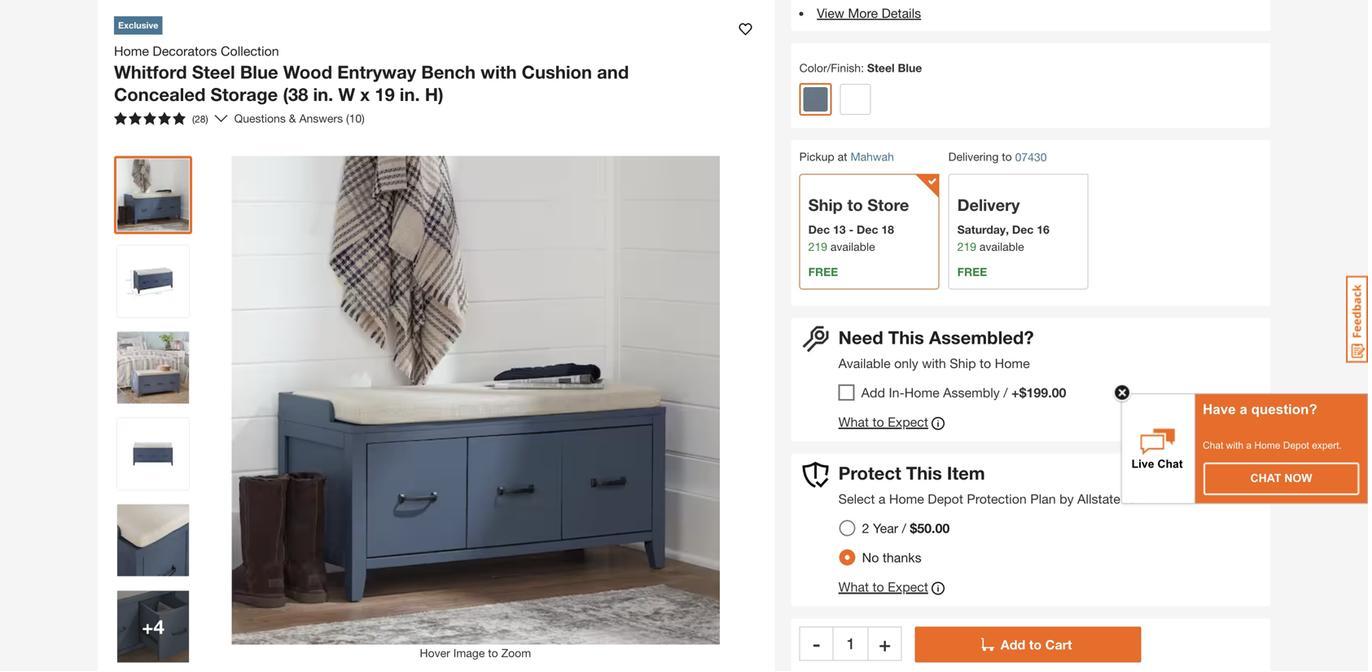 Task type: vqa. For each thing, say whether or not it's contained in the screenshot.
Get It Fast
no



Task type: locate. For each thing, give the bounding box(es) containing it.
steel blue home decorators collection dining benches sk19330ar1 s 66.5 image
[[117, 591, 189, 663]]

x
[[360, 83, 370, 105]]

expect down thanks
[[888, 579, 928, 595]]

what to expect button for protect
[[839, 579, 945, 598]]

5 stars image
[[114, 112, 186, 125]]

2 year / $50.00
[[862, 520, 950, 536]]

0 vertical spatial what
[[839, 414, 869, 430]]

1 dec from the left
[[809, 223, 830, 236]]

1 vertical spatial /
[[902, 520, 906, 536]]

1 vertical spatial expect
[[888, 579, 928, 595]]

add left the cart
[[1001, 637, 1026, 652]]

2 blue from the left
[[898, 61, 922, 75]]

0 horizontal spatial available
[[831, 240, 875, 253]]

to inside button
[[1029, 637, 1042, 652]]

option group containing 2 year /
[[833, 513, 963, 572]]

need
[[839, 327, 883, 348]]

ship up 13 at the right top
[[809, 195, 843, 215]]

steel right ":"
[[867, 61, 895, 75]]

(10)
[[346, 112, 365, 125]]

protection
[[967, 491, 1027, 507]]

to down no
[[873, 579, 884, 595]]

depot down item
[[928, 491, 963, 507]]

year
[[873, 520, 899, 536]]

with right 'chat' at the right
[[1226, 440, 1244, 451]]

&
[[289, 112, 296, 125]]

1 what to expect button from the top
[[839, 414, 945, 433]]

with right bench
[[481, 61, 517, 83]]

hover image to zoom
[[420, 646, 531, 660]]

(28) button
[[108, 105, 215, 132]]

item
[[947, 462, 985, 484]]

free down 13 at the right top
[[809, 265, 838, 278]]

add inside button
[[1001, 637, 1026, 652]]

questions
[[234, 112, 286, 125]]

steel blue home decorators collection dining benches sk19330ar1 s a0.3 image
[[117, 418, 189, 490]]

0 horizontal spatial with
[[481, 61, 517, 83]]

what to expect for protect
[[839, 579, 928, 595]]

2 available from the left
[[980, 240, 1024, 253]]

0 horizontal spatial free
[[809, 265, 838, 278]]

expect down in-
[[888, 414, 928, 430]]

1 horizontal spatial /
[[1004, 385, 1008, 400]]

0 vertical spatial with
[[481, 61, 517, 83]]

what to expect down no thanks
[[839, 579, 928, 595]]

1 horizontal spatial -
[[849, 223, 854, 236]]

2 vertical spatial with
[[1226, 440, 1244, 451]]

depot
[[1283, 440, 1310, 451], [928, 491, 963, 507]]

dec
[[809, 223, 830, 236], [857, 223, 878, 236], [1012, 223, 1034, 236]]

/ inside "option group"
[[902, 520, 906, 536]]

2 horizontal spatial dec
[[1012, 223, 1034, 236]]

need this assembled? available only with ship to home
[[839, 327, 1034, 371]]

2 horizontal spatial with
[[1226, 440, 1244, 451]]

available down saturday,
[[980, 240, 1024, 253]]

0 horizontal spatial add
[[862, 385, 885, 400]]

home decorators collection whitford steel blue wood entryway bench with cushion and concealed storage (38 in. w x 19 in. h)
[[114, 43, 629, 105]]

1 steel from the left
[[192, 61, 235, 83]]

1 horizontal spatial steel
[[867, 61, 895, 75]]

plan
[[1031, 491, 1056, 507]]

1 horizontal spatial 219
[[958, 240, 977, 253]]

a
[[1240, 402, 1248, 417], [1247, 440, 1252, 451], [879, 491, 886, 507]]

- right 13 at the right top
[[849, 223, 854, 236]]

1 vertical spatial -
[[813, 632, 821, 655]]

option group
[[833, 513, 963, 572]]

1 vertical spatial this
[[906, 462, 942, 484]]

what to expect button down in-
[[839, 414, 945, 433]]

with inside 'need this assembled? available only with ship to home'
[[922, 355, 946, 371]]

home down exclusive
[[114, 43, 149, 59]]

4
[[154, 615, 164, 638]]

blue
[[240, 61, 278, 83], [898, 61, 922, 75]]

what for protect this item
[[839, 579, 869, 595]]

available down 13 at the right top
[[831, 240, 875, 253]]

0 vertical spatial what to expect button
[[839, 414, 945, 433]]

1 vertical spatial what to expect
[[839, 579, 928, 595]]

+ button
[[868, 627, 902, 661]]

more
[[848, 5, 878, 21]]

have
[[1203, 402, 1236, 417]]

home up 2 year / $50.00
[[889, 491, 924, 507]]

2 what to expect from the top
[[839, 579, 928, 595]]

in. left w
[[313, 83, 333, 105]]

0 vertical spatial ship
[[809, 195, 843, 215]]

+
[[142, 615, 154, 638], [879, 632, 891, 655]]

in. left h)
[[400, 83, 420, 105]]

19
[[375, 83, 395, 105]]

in.
[[313, 83, 333, 105], [400, 83, 420, 105]]

free down saturday,
[[958, 265, 987, 278]]

0 vertical spatial add
[[862, 385, 885, 400]]

3 dec from the left
[[1012, 223, 1034, 236]]

no thanks
[[862, 550, 922, 565]]

1 available from the left
[[831, 240, 875, 253]]

- left + 'button'
[[813, 632, 821, 655]]

0 horizontal spatial /
[[902, 520, 906, 536]]

wood
[[283, 61, 332, 83]]

1 horizontal spatial depot
[[1283, 440, 1310, 451]]

what down no
[[839, 579, 869, 595]]

2 vertical spatial a
[[879, 491, 886, 507]]

1 what to expect from the top
[[839, 414, 928, 430]]

select
[[839, 491, 875, 507]]

to inside the ship to store dec 13 - dec 18 219 available
[[847, 195, 863, 215]]

1 vertical spatial what
[[839, 579, 869, 595]]

219 inside the ship to store dec 13 - dec 18 219 available
[[809, 240, 828, 253]]

2 what from the top
[[839, 579, 869, 595]]

home up +$
[[995, 355, 1030, 371]]

to left the cart
[[1029, 637, 1042, 652]]

199.00
[[1027, 385, 1067, 400]]

1 horizontal spatial +
[[879, 632, 891, 655]]

feedback link image
[[1346, 275, 1368, 363]]

/ right the year
[[902, 520, 906, 536]]

ship
[[809, 195, 843, 215], [950, 355, 976, 371]]

home inside home decorators collection whitford steel blue wood entryway bench with cushion and concealed storage (38 in. w x 19 in. h)
[[114, 43, 149, 59]]

0 horizontal spatial steel
[[192, 61, 235, 83]]

:
[[861, 61, 864, 75]]

0 horizontal spatial depot
[[928, 491, 963, 507]]

0 horizontal spatial +
[[142, 615, 154, 638]]

0 horizontal spatial 219
[[809, 240, 828, 253]]

1 horizontal spatial with
[[922, 355, 946, 371]]

07430 link
[[1015, 149, 1047, 166]]

add for add to cart
[[1001, 637, 1026, 652]]

this for assembled?
[[888, 327, 924, 348]]

this left item
[[906, 462, 942, 484]]

this for item
[[906, 462, 942, 484]]

1 expect from the top
[[888, 414, 928, 430]]

to down 'assembled?'
[[980, 355, 991, 371]]

1 horizontal spatial free
[[958, 265, 987, 278]]

chat
[[1203, 440, 1224, 451]]

steel blue home decorators collection dining benches sk19330ar1 s 64.0 image
[[117, 159, 189, 231]]

0 horizontal spatial blue
[[240, 61, 278, 83]]

1 horizontal spatial ship
[[950, 355, 976, 371]]

0 vertical spatial depot
[[1283, 440, 1310, 451]]

what to expect down in-
[[839, 414, 928, 430]]

to left 07430
[[1002, 150, 1012, 163]]

thanks
[[883, 550, 922, 565]]

with
[[481, 61, 517, 83], [922, 355, 946, 371], [1226, 440, 1244, 451]]

to inside delivering to 07430
[[1002, 150, 1012, 163]]

1 in. from the left
[[313, 83, 333, 105]]

what to expect button
[[839, 414, 945, 433], [839, 579, 945, 598]]

cart
[[1046, 637, 1072, 652]]

a right select
[[879, 491, 886, 507]]

- inside the ship to store dec 13 - dec 18 219 available
[[849, 223, 854, 236]]

what up 'protect'
[[839, 414, 869, 430]]

0 horizontal spatial -
[[813, 632, 821, 655]]

available inside delivery saturday, dec 16 219 available
[[980, 240, 1024, 253]]

this inside 'need this assembled? available only with ship to home'
[[888, 327, 924, 348]]

question?
[[1252, 402, 1318, 417]]

None field
[[834, 627, 868, 661]]

to up 'protect'
[[873, 414, 884, 430]]

0 horizontal spatial dec
[[809, 223, 830, 236]]

- button
[[800, 627, 834, 661]]

with right the only
[[922, 355, 946, 371]]

2 219 from the left
[[958, 240, 977, 253]]

+ inside 'button'
[[879, 632, 891, 655]]

blue right ":"
[[898, 61, 922, 75]]

a inside protect this item select a home depot protection plan by allstate for:
[[879, 491, 886, 507]]

0 horizontal spatial in.
[[313, 83, 333, 105]]

in-
[[889, 385, 905, 400]]

free for saturday,
[[958, 265, 987, 278]]

0 vertical spatial -
[[849, 223, 854, 236]]

and
[[597, 61, 629, 83]]

1 vertical spatial depot
[[928, 491, 963, 507]]

1 horizontal spatial blue
[[898, 61, 922, 75]]

(28)
[[192, 113, 208, 125]]

1 vertical spatial with
[[922, 355, 946, 371]]

1 horizontal spatial dec
[[857, 223, 878, 236]]

steel down home decorators collection link at the top of the page
[[192, 61, 235, 83]]

free
[[809, 265, 838, 278], [958, 265, 987, 278]]

home up chat
[[1255, 440, 1281, 451]]

what to expect button for need
[[839, 414, 945, 433]]

1 free from the left
[[809, 265, 838, 278]]

a right 'chat' at the right
[[1247, 440, 1252, 451]]

blue down collection
[[240, 61, 278, 83]]

home
[[114, 43, 149, 59], [995, 355, 1030, 371], [905, 385, 940, 400], [1255, 440, 1281, 451], [889, 491, 924, 507]]

ship up add in-home assembly / +$ 199.00
[[950, 355, 976, 371]]

2 expect from the top
[[888, 579, 928, 595]]

cushion
[[522, 61, 592, 83]]

steel blue home decorators collection dining benches sk19330ar1 s e1.1 image
[[117, 246, 189, 317]]

what to expect
[[839, 414, 928, 430], [839, 579, 928, 595]]

1 blue from the left
[[240, 61, 278, 83]]

questions & answers (10)
[[234, 112, 365, 125]]

this inside protect this item select a home depot protection plan by allstate for:
[[906, 462, 942, 484]]

1 horizontal spatial in.
[[400, 83, 420, 105]]

1 vertical spatial add
[[1001, 637, 1026, 652]]

protect
[[839, 462, 901, 484]]

0 vertical spatial this
[[888, 327, 924, 348]]

2 free from the left
[[958, 265, 987, 278]]

dec left 13 at the right top
[[809, 223, 830, 236]]

dec left 16
[[1012, 223, 1034, 236]]

1 219 from the left
[[809, 240, 828, 253]]

1 horizontal spatial available
[[980, 240, 1024, 253]]

what to expect button down no thanks
[[839, 579, 945, 598]]

steel
[[192, 61, 235, 83], [867, 61, 895, 75]]

/ left +$
[[1004, 385, 1008, 400]]

0 vertical spatial expect
[[888, 414, 928, 430]]

1 what from the top
[[839, 414, 869, 430]]

1 vertical spatial what to expect button
[[839, 579, 945, 598]]

0 horizontal spatial ship
[[809, 195, 843, 215]]

to left store
[[847, 195, 863, 215]]

free for to
[[809, 265, 838, 278]]

what
[[839, 414, 869, 430], [839, 579, 869, 595]]

219
[[809, 240, 828, 253], [958, 240, 977, 253]]

1 horizontal spatial add
[[1001, 637, 1026, 652]]

this up the only
[[888, 327, 924, 348]]

0 vertical spatial /
[[1004, 385, 1008, 400]]

for:
[[1124, 491, 1144, 507]]

add left in-
[[862, 385, 885, 400]]

1 vertical spatial ship
[[950, 355, 976, 371]]

depot left expert.
[[1283, 440, 1310, 451]]

2 what to expect button from the top
[[839, 579, 945, 598]]

0 vertical spatial a
[[1240, 402, 1248, 417]]

to
[[1002, 150, 1012, 163], [847, 195, 863, 215], [980, 355, 991, 371], [873, 414, 884, 430], [873, 579, 884, 595], [1029, 637, 1042, 652], [488, 646, 498, 660]]

a right have
[[1240, 402, 1248, 417]]

0 vertical spatial what to expect
[[839, 414, 928, 430]]

image
[[453, 646, 485, 660]]

dec left "18"
[[857, 223, 878, 236]]

pickup
[[800, 150, 835, 163]]



Task type: describe. For each thing, give the bounding box(es) containing it.
collection
[[221, 43, 279, 59]]

hover image to zoom button
[[231, 156, 720, 662]]

entryway
[[337, 61, 416, 83]]

ship inside the ship to store dec 13 - dec 18 219 available
[[809, 195, 843, 215]]

+ for + 4
[[142, 615, 154, 638]]

now
[[1285, 472, 1313, 485]]

dec inside delivery saturday, dec 16 219 available
[[1012, 223, 1034, 236]]

delivering to 07430
[[949, 150, 1047, 164]]

assembly
[[943, 385, 1000, 400]]

have a question?
[[1203, 402, 1318, 417]]

color/finish : steel blue
[[800, 61, 922, 75]]

depot inside protect this item select a home depot protection plan by allstate for:
[[928, 491, 963, 507]]

1 vertical spatial a
[[1247, 440, 1252, 451]]

allstate
[[1078, 491, 1121, 507]]

2 steel from the left
[[867, 61, 895, 75]]

13
[[833, 223, 846, 236]]

saturday,
[[958, 223, 1009, 236]]

view
[[817, 5, 845, 21]]

(28) link
[[108, 105, 228, 132]]

chat now
[[1251, 472, 1313, 485]]

steel blue home decorators collection dining benches sk19330ar1 s 1d.4 image
[[117, 505, 189, 576]]

16
[[1037, 223, 1050, 236]]

steel blue image
[[804, 87, 828, 112]]

by
[[1060, 491, 1074, 507]]

view more details
[[817, 5, 921, 21]]

delivering
[[949, 150, 999, 163]]

details
[[882, 5, 921, 21]]

chat now link
[[1205, 463, 1359, 494]]

color/finish
[[800, 61, 861, 75]]

blue inside home decorators collection whitford steel blue wood entryway bench with cushion and concealed storage (38 in. w x 19 in. h)
[[240, 61, 278, 83]]

(38
[[283, 83, 308, 105]]

to inside 'need this assembled? available only with ship to home'
[[980, 355, 991, 371]]

expect for need
[[888, 414, 928, 430]]

18
[[882, 223, 894, 236]]

2
[[862, 520, 870, 536]]

chat with a home depot expert.
[[1203, 440, 1342, 451]]

hover
[[420, 646, 450, 660]]

decorators
[[153, 43, 217, 59]]

steel inside home decorators collection whitford steel blue wood entryway bench with cushion and concealed storage (38 in. w x 19 in. h)
[[192, 61, 235, 83]]

219 inside delivery saturday, dec 16 219 available
[[958, 240, 977, 253]]

steel blue home decorators collection dining benches sk19330ar1 s 40.2 image
[[117, 332, 189, 404]]

to left 'zoom'
[[488, 646, 498, 660]]

mahwah button
[[851, 150, 894, 163]]

available inside the ship to store dec 13 - dec 18 219 available
[[831, 240, 875, 253]]

storage
[[211, 83, 278, 105]]

home inside 'need this assembled? available only with ship to home'
[[995, 355, 1030, 371]]

zoom
[[501, 646, 531, 660]]

+ 4
[[142, 615, 164, 638]]

answers
[[299, 112, 343, 125]]

+$
[[1012, 385, 1027, 400]]

add in-home assembly / +$ 199.00
[[862, 385, 1067, 400]]

assembled?
[[929, 327, 1034, 348]]

home decorators collection link
[[114, 41, 286, 61]]

chat
[[1251, 472, 1282, 485]]

no
[[862, 550, 879, 565]]

delivery
[[958, 195, 1020, 215]]

bench
[[421, 61, 476, 83]]

whitford
[[114, 61, 187, 83]]

store
[[868, 195, 909, 215]]

what to expect for need
[[839, 414, 928, 430]]

protect this item select a home depot protection plan by allstate for:
[[839, 462, 1144, 507]]

add to cart
[[1001, 637, 1072, 652]]

07430
[[1015, 150, 1047, 164]]

2 in. from the left
[[400, 83, 420, 105]]

delivery saturday, dec 16 219 available
[[958, 195, 1050, 253]]

home inside protect this item select a home depot protection plan by allstate for:
[[889, 491, 924, 507]]

$50.00
[[910, 520, 950, 536]]

concealed
[[114, 83, 206, 105]]

available
[[839, 355, 891, 371]]

pickup at mahwah
[[800, 150, 894, 163]]

at
[[838, 150, 848, 163]]

w
[[338, 83, 355, 105]]

expect for protect
[[888, 579, 928, 595]]

exclusive
[[118, 20, 158, 31]]

add for add in-home assembly / +$ 199.00
[[862, 385, 885, 400]]

- inside button
[[813, 632, 821, 655]]

add to cart button
[[915, 627, 1142, 663]]

expert.
[[1312, 440, 1342, 451]]

home down the only
[[905, 385, 940, 400]]

with inside home decorators collection whitford steel blue wood entryway bench with cushion and concealed storage (38 in. w x 19 in. h)
[[481, 61, 517, 83]]

ship to store dec 13 - dec 18 219 available
[[809, 195, 909, 253]]

what for need this assembled?
[[839, 414, 869, 430]]

ship inside 'need this assembled? available only with ship to home'
[[950, 355, 976, 371]]

2 dec from the left
[[857, 223, 878, 236]]

view more details link
[[817, 5, 921, 21]]

+ for +
[[879, 632, 891, 655]]

h)
[[425, 83, 444, 105]]

only
[[894, 355, 919, 371]]

mahwah
[[851, 150, 894, 163]]



